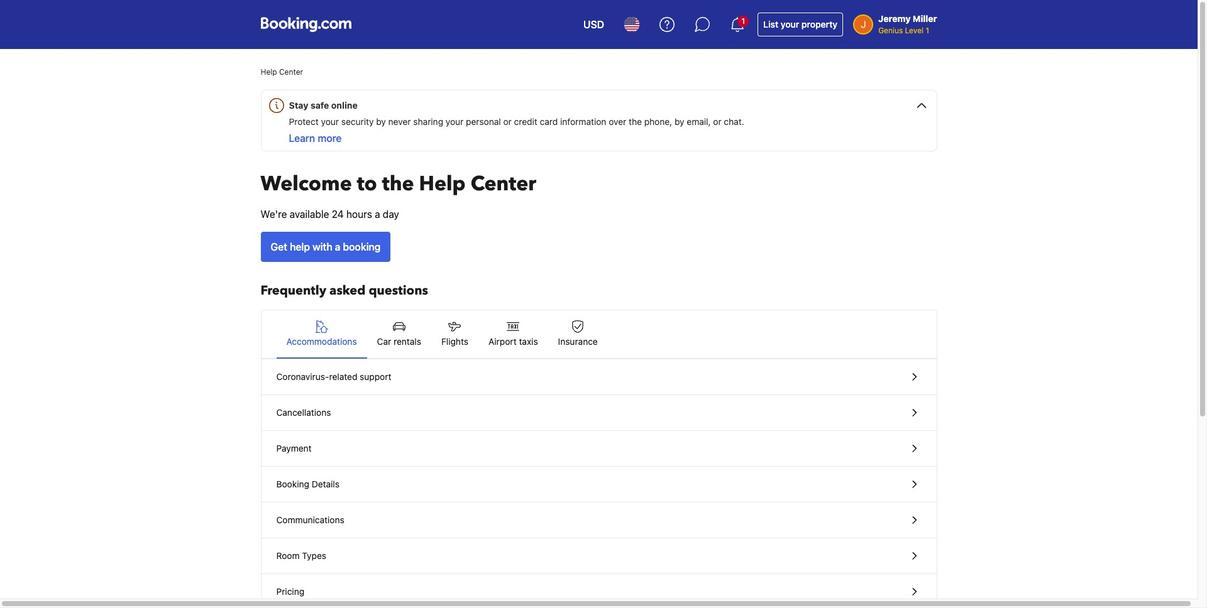 Task type: locate. For each thing, give the bounding box(es) containing it.
room
[[276, 551, 300, 561]]

details
[[312, 479, 339, 490]]

your
[[781, 19, 799, 30], [321, 116, 339, 127], [446, 116, 464, 127]]

available
[[290, 209, 329, 220]]

0 vertical spatial the
[[629, 116, 642, 127]]

over
[[609, 116, 626, 127]]

sharing
[[413, 116, 443, 127]]

booking details button
[[261, 467, 936, 503]]

payment button
[[261, 431, 936, 467]]

tab list containing accommodations
[[261, 311, 936, 360]]

the inside protect your security by never sharing your personal or credit card information over the phone, by email, or chat. learn more
[[629, 116, 642, 127]]

accommodations
[[286, 336, 357, 347]]

room types button
[[261, 539, 936, 575]]

0 horizontal spatial the
[[382, 170, 414, 198]]

tab list
[[261, 311, 936, 360]]

cancellations
[[276, 407, 331, 418]]

1 horizontal spatial center
[[471, 170, 536, 198]]

your right list
[[781, 19, 799, 30]]

1 vertical spatial the
[[382, 170, 414, 198]]

1 horizontal spatial the
[[629, 116, 642, 127]]

communications button
[[261, 503, 936, 539]]

1 by from the left
[[376, 116, 386, 127]]

accommodations button
[[276, 311, 367, 358]]

personal
[[466, 116, 501, 127]]

1 horizontal spatial or
[[713, 116, 721, 127]]

protect
[[289, 116, 319, 127]]

your up more
[[321, 116, 339, 127]]

card
[[540, 116, 558, 127]]

get help with a booking button
[[261, 232, 391, 262]]

airport taxis button
[[478, 311, 548, 358]]

stay safe online button
[[266, 91, 936, 116]]

usd button
[[576, 9, 612, 40]]

travel alert element
[[261, 90, 937, 152]]

your for list your property
[[781, 19, 799, 30]]

by left never
[[376, 116, 386, 127]]

more
[[318, 133, 342, 144]]

your right sharing
[[446, 116, 464, 127]]

list your property
[[763, 19, 837, 30]]

1 horizontal spatial 1
[[926, 26, 929, 35]]

taxis
[[519, 336, 538, 347]]

coronavirus-related support
[[276, 372, 391, 382]]

a inside get help with a booking button
[[335, 241, 340, 253]]

or left credit
[[503, 116, 512, 127]]

help
[[290, 241, 310, 253]]

your for protect your security by never sharing your personal or credit card information over the phone, by email, or chat. learn more
[[321, 116, 339, 127]]

the right over
[[629, 116, 642, 127]]

coronavirus-
[[276, 372, 329, 382]]

jeremy
[[878, 13, 911, 24]]

0 vertical spatial help
[[261, 67, 277, 77]]

1
[[741, 16, 745, 26], [926, 26, 929, 35]]

or left chat.
[[713, 116, 721, 127]]

learn
[[289, 133, 315, 144]]

cancellations button
[[261, 395, 936, 431]]

1 inside button
[[741, 16, 745, 26]]

learn more link
[[289, 133, 342, 144]]

1 horizontal spatial by
[[675, 116, 684, 127]]

the up day
[[382, 170, 414, 198]]

flights button
[[431, 311, 478, 358]]

0 horizontal spatial your
[[321, 116, 339, 127]]

by left email,
[[675, 116, 684, 127]]

0 horizontal spatial a
[[335, 241, 340, 253]]

1 horizontal spatial help
[[419, 170, 466, 198]]

0 vertical spatial a
[[375, 209, 380, 220]]

2 or from the left
[[713, 116, 721, 127]]

center
[[279, 67, 303, 77], [471, 170, 536, 198]]

1 vertical spatial a
[[335, 241, 340, 253]]

property
[[801, 19, 837, 30]]

room types
[[276, 551, 326, 561]]

2 by from the left
[[675, 116, 684, 127]]

get help with a booking
[[271, 241, 381, 253]]

support
[[360, 372, 391, 382]]

0 horizontal spatial or
[[503, 116, 512, 127]]

0 vertical spatial center
[[279, 67, 303, 77]]

2 horizontal spatial your
[[781, 19, 799, 30]]

insurance
[[558, 336, 598, 347]]

1 down miller
[[926, 26, 929, 35]]

with
[[313, 241, 332, 253]]

24
[[332, 209, 344, 220]]

1 vertical spatial help
[[419, 170, 466, 198]]

by
[[376, 116, 386, 127], [675, 116, 684, 127]]

center down protect your security by never sharing your personal or credit card information over the phone, by email, or chat. learn more
[[471, 170, 536, 198]]

we're available 24 hours a day
[[261, 209, 399, 220]]

0 horizontal spatial by
[[376, 116, 386, 127]]

a right with
[[335, 241, 340, 253]]

phone,
[[644, 116, 672, 127]]

list
[[763, 19, 778, 30]]

1 left list
[[741, 16, 745, 26]]

we're
[[261, 209, 287, 220]]

welcome to the help center
[[261, 170, 536, 198]]

frequently
[[261, 282, 326, 299]]

1 horizontal spatial a
[[375, 209, 380, 220]]

asked
[[329, 282, 366, 299]]

the
[[629, 116, 642, 127], [382, 170, 414, 198]]

a left day
[[375, 209, 380, 220]]

online
[[331, 100, 358, 111]]

payment
[[276, 443, 312, 454]]

credit
[[514, 116, 537, 127]]

help
[[261, 67, 277, 77], [419, 170, 466, 198]]

or
[[503, 116, 512, 127], [713, 116, 721, 127]]

0 horizontal spatial 1
[[741, 16, 745, 26]]

center up stay
[[279, 67, 303, 77]]

a
[[375, 209, 380, 220], [335, 241, 340, 253]]

coronavirus-related support button
[[261, 360, 936, 395]]



Task type: vqa. For each thing, say whether or not it's contained in the screenshot.
THE GET HELP WITH A BOOKING at the top left of the page
yes



Task type: describe. For each thing, give the bounding box(es) containing it.
questions
[[369, 282, 428, 299]]

airport
[[488, 336, 517, 347]]

1 button
[[722, 9, 753, 40]]

hours
[[346, 209, 372, 220]]

1 vertical spatial center
[[471, 170, 536, 198]]

get
[[271, 241, 287, 253]]

information
[[560, 116, 606, 127]]

pricing
[[276, 587, 304, 597]]

level
[[905, 26, 924, 35]]

0 horizontal spatial help
[[261, 67, 277, 77]]

0 horizontal spatial center
[[279, 67, 303, 77]]

related
[[329, 372, 357, 382]]

flights
[[441, 336, 468, 347]]

to
[[357, 170, 377, 198]]

genius
[[878, 26, 903, 35]]

communications
[[276, 515, 344, 526]]

booking.com online hotel reservations image
[[261, 17, 351, 32]]

chat.
[[724, 116, 744, 127]]

types
[[302, 551, 326, 561]]

booking
[[276, 479, 309, 490]]

safe
[[311, 100, 329, 111]]

booking
[[343, 241, 381, 253]]

car rentals
[[377, 336, 421, 347]]

1 inside jeremy miller genius level 1
[[926, 26, 929, 35]]

welcome
[[261, 170, 352, 198]]

help center
[[261, 67, 303, 77]]

booking details
[[276, 479, 339, 490]]

1 horizontal spatial your
[[446, 116, 464, 127]]

email,
[[687, 116, 711, 127]]

1 or from the left
[[503, 116, 512, 127]]

stay
[[289, 100, 308, 111]]

car
[[377, 336, 391, 347]]

list your property link
[[758, 13, 843, 36]]

stay safe online
[[289, 100, 358, 111]]

pricing button
[[261, 575, 936, 609]]

usd
[[583, 19, 604, 30]]

protect your security by never sharing your personal or credit card information over the phone, by email, or chat. learn more
[[289, 116, 744, 144]]

never
[[388, 116, 411, 127]]

jeremy miller genius level 1
[[878, 13, 937, 35]]

security
[[341, 116, 374, 127]]

airport taxis
[[488, 336, 538, 347]]

car rentals button
[[367, 311, 431, 358]]

insurance button
[[548, 311, 608, 358]]

miller
[[913, 13, 937, 24]]

day
[[383, 209, 399, 220]]

rentals
[[394, 336, 421, 347]]

frequently asked questions
[[261, 282, 428, 299]]



